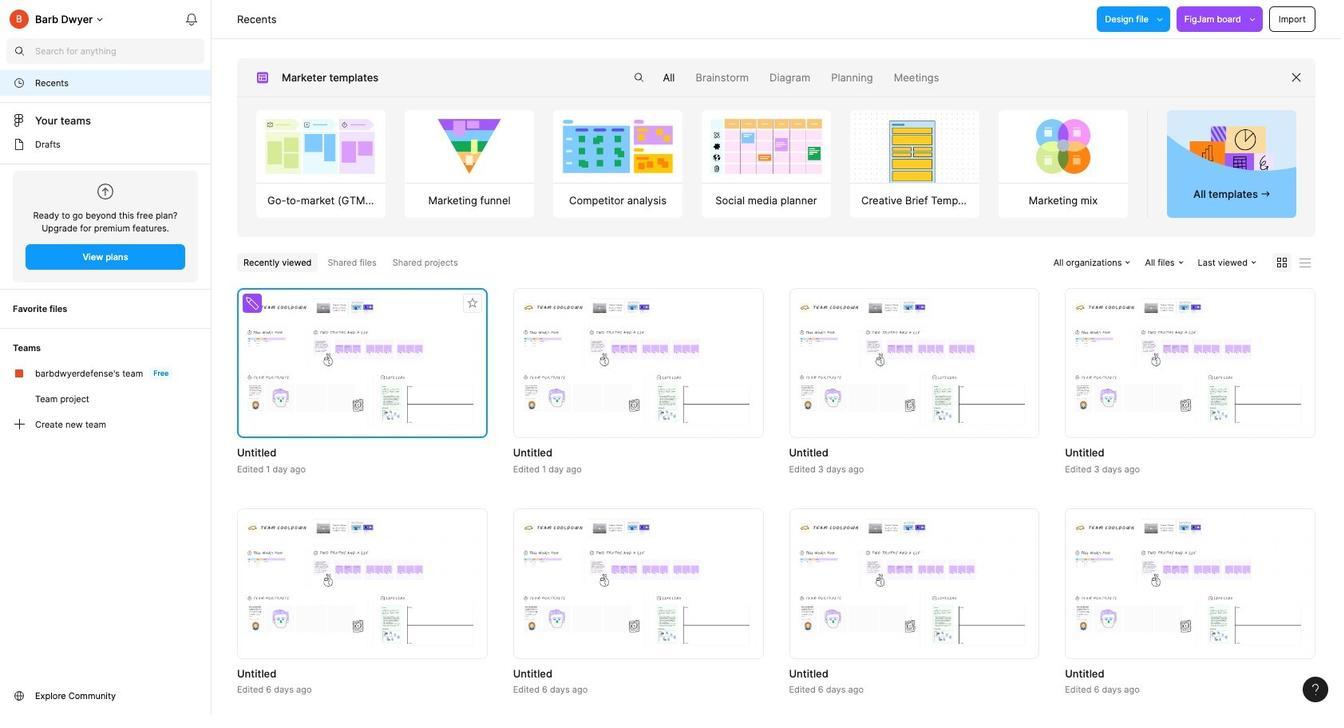 Task type: vqa. For each thing, say whether or not it's contained in the screenshot.
search for anything text box
yes



Task type: locate. For each thing, give the bounding box(es) containing it.
bell 32 image
[[179, 6, 204, 32]]

search 32 image
[[6, 38, 32, 64], [626, 65, 652, 90]]

creative brief template image
[[843, 110, 988, 183]]

0 horizontal spatial search 32 image
[[6, 38, 32, 64]]

go-to-market (gtm) strategy image
[[257, 110, 385, 183]]

recent 16 image
[[13, 77, 26, 89]]

social media planner image
[[702, 110, 831, 183]]

file thumbnail image
[[245, 299, 480, 428], [521, 299, 756, 428], [797, 299, 1032, 428], [1073, 299, 1308, 428], [245, 519, 480, 649], [521, 519, 756, 649], [797, 519, 1032, 649], [1073, 519, 1308, 649]]

0 vertical spatial search 32 image
[[6, 38, 32, 64]]

marketing funnel image
[[405, 110, 534, 183]]

search 32 image up recent 16 "icon" at left
[[6, 38, 32, 64]]

see all all templates image
[[1190, 125, 1274, 181]]

1 horizontal spatial search 32 image
[[626, 65, 652, 90]]

search 32 image up the competitor analysis image
[[626, 65, 652, 90]]

page 16 image
[[13, 138, 26, 151]]



Task type: describe. For each thing, give the bounding box(es) containing it.
competitor analysis image
[[554, 110, 683, 183]]

1 vertical spatial search 32 image
[[626, 65, 652, 90]]

marketing mix image
[[999, 110, 1128, 183]]

Search for anything text field
[[35, 45, 204, 57]]

community 16 image
[[13, 690, 26, 703]]



